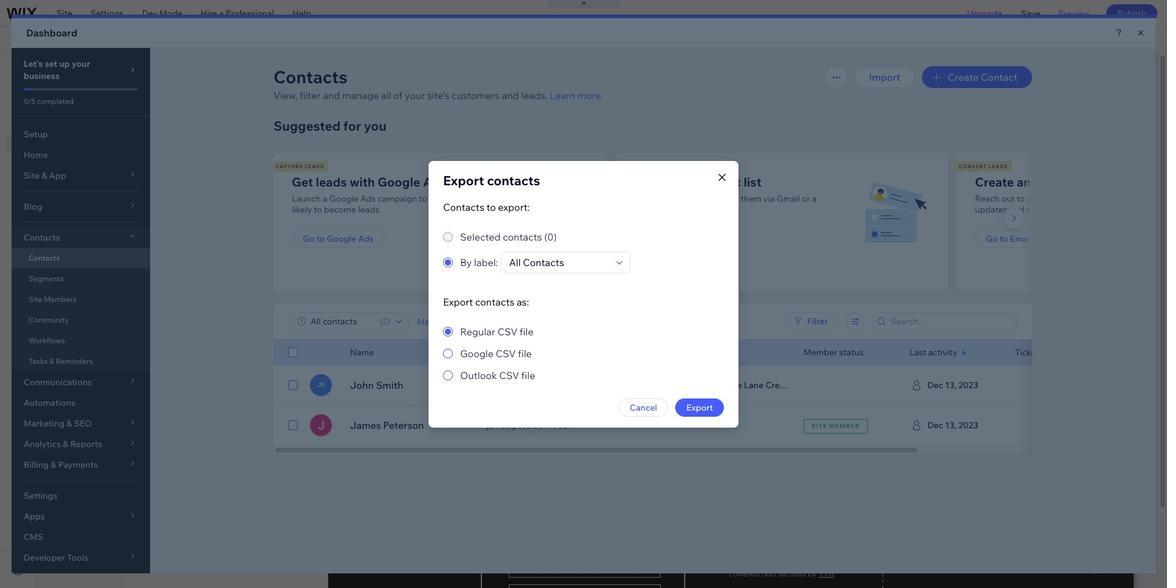 Task type: describe. For each thing, give the bounding box(es) containing it.
site for site
[[57, 8, 72, 19]]

site for site pages and menu
[[52, 66, 70, 78]]

site for site menu
[[52, 99, 67, 109]]

hire a professional
[[201, 8, 274, 19]]

preview
[[1059, 8, 1090, 19]]

save
[[1021, 8, 1041, 19]]

site pages and menu
[[52, 66, 149, 78]]

pages for site
[[73, 66, 101, 78]]

site menu
[[52, 99, 92, 109]]

tools
[[1071, 35, 1092, 46]]

pages for blog
[[159, 98, 183, 109]]

connect
[[326, 35, 360, 46]]

blog
[[46, 35, 70, 46]]

a
[[219, 8, 224, 19]]

upgrade
[[967, 8, 1002, 19]]

hire
[[201, 8, 217, 19]]

1 vertical spatial menu
[[69, 99, 92, 109]]

https://www.wix.com/mysite connect your domain
[[209, 35, 412, 46]]

your
[[362, 35, 379, 46]]



Task type: locate. For each thing, give the bounding box(es) containing it.
pages
[[73, 66, 101, 78], [159, 98, 183, 109]]

1 horizontal spatial pages
[[159, 98, 183, 109]]

0 horizontal spatial pages
[[73, 66, 101, 78]]

publish button
[[1107, 4, 1158, 22]]

0 vertical spatial menu
[[123, 66, 149, 78]]

1 horizontal spatial menu
[[123, 66, 149, 78]]

blog pages
[[139, 98, 183, 109]]

site down blog
[[52, 66, 70, 78]]

dev mode
[[142, 8, 182, 19]]

menu down site pages and menu
[[69, 99, 92, 109]]

0 horizontal spatial menu
[[69, 99, 92, 109]]

search button
[[1103, 27, 1168, 54]]

site down site pages and menu
[[52, 99, 67, 109]]

1 vertical spatial pages
[[159, 98, 183, 109]]

domain
[[381, 35, 412, 46]]

professional
[[226, 8, 274, 19]]

dev
[[142, 8, 157, 19]]

help
[[292, 8, 311, 19]]

1 vertical spatial site
[[52, 66, 70, 78]]

blog
[[139, 98, 157, 109]]

pages right the blog
[[159, 98, 183, 109]]

100% button
[[995, 27, 1045, 54]]

tools button
[[1045, 27, 1103, 54]]

mode
[[159, 8, 182, 19]]

and
[[103, 66, 121, 78]]

preview button
[[1050, 0, 1099, 27]]

save button
[[1012, 0, 1050, 27]]

pages left and
[[73, 66, 101, 78]]

100%
[[1014, 35, 1036, 46]]

menu right and
[[123, 66, 149, 78]]

2 vertical spatial site
[[52, 99, 67, 109]]

0 vertical spatial site
[[57, 8, 72, 19]]

0 vertical spatial pages
[[73, 66, 101, 78]]

settings
[[90, 8, 124, 19]]

site
[[57, 8, 72, 19], [52, 66, 70, 78], [52, 99, 67, 109]]

site up blog
[[57, 8, 72, 19]]

publish
[[1118, 8, 1147, 19]]

search
[[1129, 35, 1157, 46]]

https://www.wix.com/mysite
[[209, 35, 320, 46]]

menu
[[123, 66, 149, 78], [69, 99, 92, 109]]



Task type: vqa. For each thing, say whether or not it's contained in the screenshot.
Change
no



